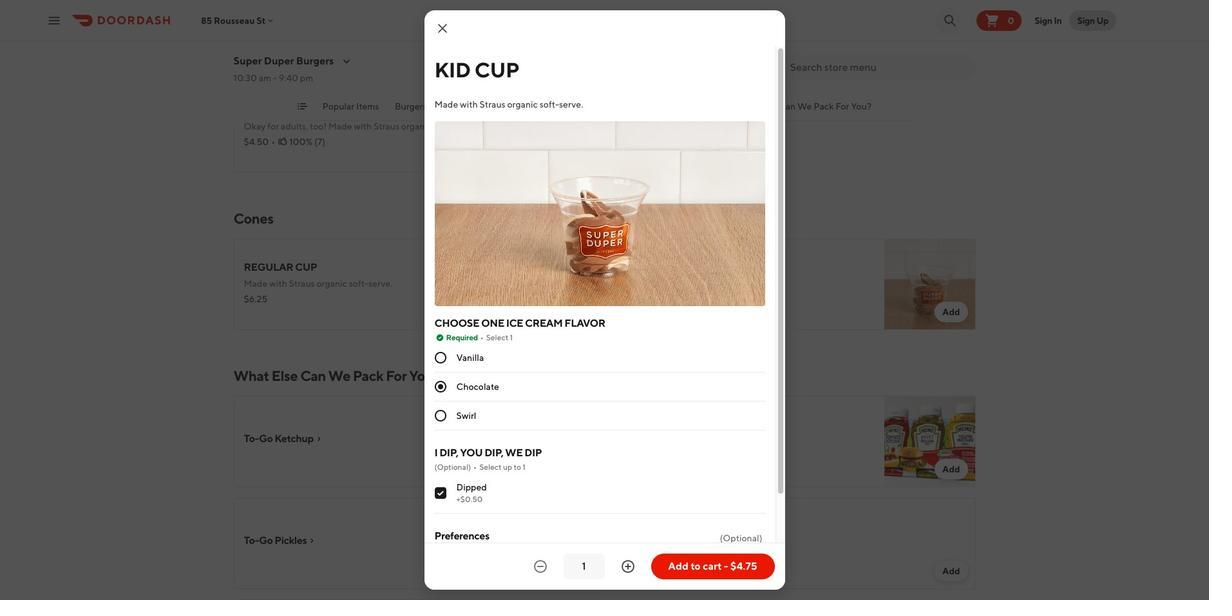 Task type: locate. For each thing, give the bounding box(es) containing it.
kid for kid cup made with straus organic soft-serve. $4.25
[[620, 261, 638, 273]]

with inside the regular cup made with straus organic soft-serve. $6.25
[[269, 278, 287, 289]]

add
[[943, 48, 961, 58], [567, 150, 584, 160], [567, 307, 584, 317], [943, 307, 961, 317], [943, 464, 961, 474], [669, 560, 689, 572], [567, 566, 584, 576], [943, 566, 961, 576]]

0 vertical spatial pack
[[814, 101, 834, 112]]

straus inside the regular cup made with straus organic soft-serve. $6.25
[[289, 278, 315, 289]]

cup
[[475, 57, 520, 82], [295, 261, 317, 273], [640, 261, 662, 273]]

what inside button
[[735, 101, 758, 112]]

with
[[269, 19, 287, 30], [460, 99, 478, 110], [354, 121, 372, 132], [269, 278, 287, 289], [646, 278, 664, 289]]

sign for sign in
[[1035, 15, 1053, 25]]

2 horizontal spatial cup
[[640, 261, 662, 273]]

0 vertical spatial select
[[487, 333, 509, 342]]

regular shake image
[[885, 0, 976, 71]]

to right up
[[514, 462, 521, 472]]

0 horizontal spatial what
[[234, 367, 269, 384]]

you? down vanilla radio
[[409, 367, 441, 384]]

ketchup
[[275, 433, 314, 445]]

vanilla
[[457, 353, 484, 363]]

1 horizontal spatial to
[[691, 560, 701, 572]]

to go utensils
[[620, 534, 686, 547]]

0 vertical spatial else
[[760, 101, 777, 112]]

1 horizontal spatial for
[[836, 101, 850, 112]]

pack
[[814, 101, 834, 112], [353, 367, 384, 384]]

(optional)
[[435, 462, 471, 472], [720, 533, 763, 544]]

soft-
[[349, 19, 369, 30], [540, 99, 560, 110], [434, 121, 453, 132], [349, 278, 369, 289], [726, 278, 745, 289]]

super shake image
[[508, 0, 600, 71]]

utensils
[[649, 534, 686, 547]]

cup inside kid cup dialog
[[475, 57, 520, 82]]

organic for kid cup
[[693, 278, 724, 289]]

sign up
[[1078, 15, 1109, 25]]

serve.
[[369, 19, 393, 30], [560, 99, 584, 110], [453, 121, 478, 132], [369, 278, 393, 289], [745, 278, 769, 289]]

shake for regular
[[672, 2, 706, 14]]

soft- for kid cup
[[726, 278, 745, 289]]

made up $7.00
[[244, 19, 268, 30]]

1 inside choose one ice cream flavor group
[[510, 333, 513, 342]]

1 vertical spatial -
[[724, 560, 729, 572]]

rousseau
[[214, 15, 255, 25]]

go left ketchup
[[259, 433, 273, 445]]

for
[[836, 101, 850, 112], [386, 367, 407, 384]]

organic for super shake
[[317, 19, 347, 30]]

1 to- from the top
[[244, 433, 259, 445]]

for down item search search box
[[836, 101, 850, 112]]

made inside kid cup made with straus organic soft-serve. $4.25
[[620, 278, 644, 289]]

$4.50 •
[[244, 137, 275, 147]]

1 vertical spatial we
[[329, 367, 351, 384]]

go right to
[[633, 534, 647, 547]]

dip, right i
[[440, 447, 459, 459]]

1 horizontal spatial regular
[[620, 2, 670, 14]]

dip, up up
[[485, 447, 504, 459]]

1 horizontal spatial 1
[[523, 462, 526, 472]]

select inside choose one ice cream flavor group
[[487, 333, 509, 342]]

you? down item search search box
[[851, 101, 872, 112]]

made up "$4.25"
[[620, 278, 644, 289]]

&
[[429, 101, 434, 112]]

choose
[[435, 317, 480, 330]]

shake for super
[[280, 2, 314, 14]]

None checkbox
[[435, 488, 446, 499]]

1 down ice
[[510, 333, 513, 342]]

100% left (17)
[[289, 35, 312, 45]]

with inside super shake made with straus organic soft-serve.
[[269, 19, 287, 30]]

sandwiches
[[436, 101, 485, 112]]

0 horizontal spatial for
[[386, 367, 407, 384]]

drinks button
[[574, 100, 600, 121]]

0 horizontal spatial what else can we pack for you?
[[234, 367, 441, 384]]

st
[[257, 15, 266, 25]]

1 vertical spatial (optional)
[[720, 533, 763, 544]]

serve. for regular cup
[[369, 278, 393, 289]]

1 vertical spatial kid
[[244, 104, 262, 116]]

shake inside kid shake okay for adults, too! made with straus organic soft-serve.
[[263, 104, 298, 116]]

straus for kid cup
[[666, 278, 691, 289]]

organic inside kid cup made with straus organic soft-serve. $4.25
[[693, 278, 724, 289]]

1 horizontal spatial cup
[[475, 57, 520, 82]]

what
[[735, 101, 758, 112], [234, 367, 269, 384]]

• inside i dip, you dip, we dip (optional) • select up to 1
[[474, 462, 477, 472]]

serve. inside the regular cup made with straus organic soft-serve. $6.25
[[369, 278, 393, 289]]

-
[[273, 73, 277, 83], [724, 560, 729, 572]]

1 vertical spatial can
[[300, 367, 326, 384]]

0 vertical spatial burgers
[[296, 55, 334, 67]]

0 vertical spatial what
[[735, 101, 758, 112]]

dip,
[[440, 447, 459, 459], [485, 447, 504, 459]]

with for super shake
[[269, 19, 287, 30]]

made inside kid shake okay for adults, too! made with straus organic soft-serve.
[[329, 121, 352, 132]]

0 horizontal spatial to
[[514, 462, 521, 472]]

for left chocolate radio at the bottom of page
[[386, 367, 407, 384]]

1 horizontal spatial what
[[735, 101, 758, 112]]

0 vertical spatial to-
[[244, 433, 259, 445]]

made inside the regular cup made with straus organic soft-serve. $6.25
[[244, 278, 268, 289]]

to inside i dip, you dip, we dip (optional) • select up to 1
[[514, 462, 521, 472]]

chocolate
[[457, 382, 499, 392]]

kid inside kid shake okay for adults, too! made with straus organic soft-serve.
[[244, 104, 262, 116]]

kid cup dialog
[[424, 10, 785, 595]]

10:30
[[234, 73, 257, 83]]

to
[[620, 534, 631, 547]]

(optional) up $4.75
[[720, 533, 763, 544]]

0 vertical spatial regular
[[620, 2, 670, 14]]

1 horizontal spatial kid
[[435, 57, 471, 82]]

100% for super shake
[[289, 35, 312, 45]]

to- for to-go pickles
[[244, 534, 259, 547]]

sign left up
[[1078, 15, 1096, 25]]

85
[[201, 15, 212, 25]]

1 horizontal spatial pack
[[814, 101, 834, 112]]

add to cart - $4.75
[[669, 560, 758, 572]]

add for to-go mustard image
[[943, 464, 961, 474]]

straus inside kid cup made with straus organic soft-serve. $4.25
[[666, 278, 691, 289]]

1 vertical spatial select
[[480, 462, 502, 472]]

1 vertical spatial else
[[272, 367, 298, 384]]

0 vertical spatial 100%
[[289, 35, 312, 45]]

Swirl radio
[[435, 410, 446, 422]]

0 horizontal spatial 1
[[510, 333, 513, 342]]

to inside button
[[691, 560, 701, 572]]

(optional) inside i dip, you dip, we dip (optional) • select up to 1
[[435, 462, 471, 472]]

0 horizontal spatial dip,
[[440, 447, 459, 459]]

Current quantity is 1 number field
[[571, 560, 597, 574]]

1 vertical spatial for
[[386, 367, 407, 384]]

1 vertical spatial to-
[[244, 534, 259, 547]]

serve. inside kid cup made with straus organic soft-serve. $4.25
[[745, 278, 769, 289]]

to- left ketchup
[[244, 433, 259, 445]]

1 vertical spatial 100%
[[290, 137, 313, 147]]

with for regular cup
[[269, 278, 287, 289]]

0 vertical spatial kid
[[435, 57, 471, 82]]

• down you
[[474, 462, 477, 472]]

to left cart
[[691, 560, 701, 572]]

0 vertical spatial to
[[514, 462, 521, 472]]

1 vertical spatial to
[[691, 560, 701, 572]]

select
[[487, 333, 509, 342], [480, 462, 502, 472]]

0 horizontal spatial cup
[[295, 261, 317, 273]]

1 horizontal spatial dip,
[[485, 447, 504, 459]]

made inside kid cup dialog
[[435, 99, 458, 110]]

add button for to-go pickles image
[[559, 561, 592, 581]]

go
[[259, 433, 273, 445], [259, 534, 273, 547], [633, 534, 647, 547]]

increase quantity by 1 image
[[620, 559, 636, 574]]

burgers left &
[[395, 101, 427, 112]]

1 dip, from the left
[[440, 447, 459, 459]]

to
[[514, 462, 521, 472], [691, 560, 701, 572]]

1 vertical spatial 1
[[523, 462, 526, 472]]

organic inside the regular cup made with straus organic soft-serve. $6.25
[[317, 278, 347, 289]]

1 vertical spatial you?
[[409, 367, 441, 384]]

made down popular items button
[[329, 121, 352, 132]]

1 vertical spatial regular
[[244, 261, 293, 273]]

0 horizontal spatial burgers
[[296, 55, 334, 67]]

0 vertical spatial we
[[798, 101, 812, 112]]

made inside super shake made with straus organic soft-serve.
[[244, 19, 268, 30]]

to- left pickles
[[244, 534, 259, 547]]

2 horizontal spatial kid
[[620, 261, 638, 273]]

go left pickles
[[259, 534, 273, 547]]

okay
[[244, 121, 266, 132]]

add button for kid shake image
[[559, 144, 592, 165]]

0 vertical spatial can
[[779, 101, 796, 112]]

• down one
[[481, 333, 484, 342]]

2 vertical spatial kid
[[620, 261, 638, 273]]

1 vertical spatial what else can we pack for you?
[[234, 367, 441, 384]]

kid inside kid cup made with straus organic soft-serve. $4.25
[[620, 261, 638, 273]]

select down one
[[487, 333, 509, 342]]

cup inside kid cup made with straus organic soft-serve. $4.25
[[640, 261, 662, 273]]

pm
[[300, 73, 313, 83]]

preferences
[[435, 530, 490, 542]]

• select 1
[[481, 333, 513, 342]]

cup for regular cup made with straus organic soft-serve. $6.25
[[295, 261, 317, 273]]

shake
[[280, 2, 314, 14], [672, 2, 706, 14], [263, 104, 298, 116]]

with inside kid cup made with straus organic soft-serve. $4.25
[[646, 278, 664, 289]]

made with straus organic soft-serve.
[[435, 99, 584, 110]]

1 horizontal spatial burgers
[[395, 101, 427, 112]]

0 vertical spatial -
[[273, 73, 277, 83]]

1 horizontal spatial else
[[760, 101, 777, 112]]

sign in link
[[1028, 7, 1070, 33]]

0 horizontal spatial -
[[273, 73, 277, 83]]

burgers
[[296, 55, 334, 67], [395, 101, 427, 112]]

soft- inside the regular cup made with straus organic soft-serve. $6.25
[[349, 278, 369, 289]]

1 vertical spatial burgers
[[395, 101, 427, 112]]

what else can we pack for you?
[[735, 101, 872, 112], [234, 367, 441, 384]]

kid up "okay"
[[244, 104, 262, 116]]

shake for kid
[[263, 104, 298, 116]]

soft- inside super shake made with straus organic soft-serve.
[[349, 19, 369, 30]]

100% down adults,
[[290, 137, 313, 147]]

regular inside the regular cup made with straus organic soft-serve. $6.25
[[244, 261, 293, 273]]

1
[[510, 333, 513, 342], [523, 462, 526, 472]]

(7)
[[315, 137, 325, 147]]

super
[[244, 2, 278, 14]]

0 vertical spatial (optional)
[[435, 462, 471, 472]]

0 horizontal spatial (optional)
[[435, 462, 471, 472]]

1 vertical spatial pack
[[353, 367, 384, 384]]

- right cart
[[724, 560, 729, 572]]

add for to-go pickles image
[[567, 566, 584, 576]]

2 sign from the left
[[1078, 15, 1096, 25]]

1 horizontal spatial (optional)
[[720, 533, 763, 544]]

0 horizontal spatial sign
[[1035, 15, 1053, 25]]

kid up the sandwiches
[[435, 57, 471, 82]]

0 horizontal spatial regular
[[244, 261, 293, 273]]

made
[[244, 19, 268, 30], [435, 99, 458, 110], [329, 121, 352, 132], [244, 278, 268, 289], [620, 278, 644, 289]]

0 vertical spatial for
[[836, 101, 850, 112]]

select left up
[[480, 462, 502, 472]]

1 horizontal spatial sign
[[1078, 15, 1096, 25]]

burgers up pm
[[296, 55, 334, 67]]

kid up "$4.25"
[[620, 261, 638, 273]]

• inside choose one ice cream flavor group
[[481, 333, 484, 342]]

cup for kid cup
[[475, 57, 520, 82]]

add for regular cup image
[[567, 307, 584, 317]]

1 sign from the left
[[1035, 15, 1053, 25]]

- right am
[[273, 73, 277, 83]]

kid inside dialog
[[435, 57, 471, 82]]

you
[[460, 447, 483, 459]]

sign left the in
[[1035, 15, 1053, 25]]

go for utensils
[[633, 534, 647, 547]]

2 to- from the top
[[244, 534, 259, 547]]

0 horizontal spatial can
[[300, 367, 326, 384]]

popular items button
[[323, 100, 379, 121]]

straus
[[289, 19, 315, 30], [480, 99, 506, 110], [374, 121, 400, 132], [289, 278, 315, 289], [666, 278, 691, 289]]

add for regular shake image
[[943, 48, 961, 58]]

we
[[798, 101, 812, 112], [329, 367, 351, 384]]

kid
[[435, 57, 471, 82], [244, 104, 262, 116], [620, 261, 638, 273]]

1 horizontal spatial what else can we pack for you?
[[735, 101, 872, 112]]

made right &
[[435, 99, 458, 110]]

1 horizontal spatial you?
[[851, 101, 872, 112]]

to-go pickles
[[244, 534, 307, 547]]

1 horizontal spatial we
[[798, 101, 812, 112]]

shake inside super shake made with straus organic soft-serve.
[[280, 2, 314, 14]]

1 inside i dip, you dip, we dip (optional) • select up to 1
[[523, 462, 526, 472]]

0 horizontal spatial kid
[[244, 104, 262, 116]]

up
[[503, 462, 513, 472]]

straus inside super shake made with straus organic soft-serve.
[[289, 19, 315, 30]]

(optional) down i
[[435, 462, 471, 472]]

with inside kid shake okay for adults, too! made with straus organic soft-serve.
[[354, 121, 372, 132]]

1 horizontal spatial can
[[779, 101, 796, 112]]

•
[[271, 35, 275, 45], [272, 137, 275, 147], [481, 333, 484, 342], [474, 462, 477, 472]]

regular
[[620, 2, 670, 14], [244, 261, 293, 273]]

add button
[[935, 43, 969, 63], [559, 144, 592, 165], [559, 302, 592, 322], [935, 302, 969, 322], [935, 459, 969, 480], [559, 561, 592, 581], [935, 561, 969, 581]]

soft- inside kid cup made with straus organic soft-serve. $4.25
[[726, 278, 745, 289]]

serve. inside super shake made with straus organic soft-serve.
[[369, 19, 393, 30]]

1 right up
[[523, 462, 526, 472]]

organic inside super shake made with straus organic soft-serve.
[[317, 19, 347, 30]]

- inside button
[[724, 560, 729, 572]]

to-
[[244, 433, 259, 445], [244, 534, 259, 547]]

0 horizontal spatial else
[[272, 367, 298, 384]]

0 vertical spatial 1
[[510, 333, 513, 342]]

organic
[[317, 19, 347, 30], [508, 99, 538, 110], [401, 121, 432, 132], [317, 278, 347, 289], [693, 278, 724, 289]]

1 horizontal spatial -
[[724, 560, 729, 572]]

select inside i dip, you dip, we dip (optional) • select up to 1
[[480, 462, 502, 472]]

serve. inside kid cup dialog
[[560, 99, 584, 110]]

cup inside the regular cup made with straus organic soft-serve. $6.25
[[295, 261, 317, 273]]

100% (17)
[[289, 35, 328, 45]]

soft- inside kid shake okay for adults, too! made with straus organic soft-serve.
[[434, 121, 453, 132]]

add button for regular shake image
[[935, 43, 969, 63]]

0 vertical spatial you?
[[851, 101, 872, 112]]

one
[[481, 317, 505, 330]]

100% (7)
[[290, 137, 325, 147]]

made up $6.25
[[244, 278, 268, 289]]



Task type: describe. For each thing, give the bounding box(es) containing it.
0 horizontal spatial we
[[329, 367, 351, 384]]

add button for kid cup image
[[935, 302, 969, 322]]

required
[[446, 333, 478, 342]]

organic inside kid cup dialog
[[508, 99, 538, 110]]

10:30 am - 9:40 pm
[[234, 73, 313, 83]]

what else can we pack for you? button
[[735, 100, 872, 121]]

made for regular cup
[[244, 278, 268, 289]]

sign up link
[[1070, 10, 1117, 31]]

popular
[[323, 101, 355, 112]]

go for ketchup
[[259, 433, 273, 445]]

kid cup made with straus organic soft-serve. $4.25
[[620, 261, 769, 304]]

serve. inside kid shake okay for adults, too! made with straus organic soft-serve.
[[453, 121, 478, 132]]

to-go mustard image
[[885, 396, 976, 487]]

we
[[506, 447, 523, 459]]

$4.50
[[244, 137, 269, 147]]

$6.25
[[244, 294, 268, 304]]

burgers & sandwiches
[[395, 101, 485, 112]]

i dip, you dip, we dip group
[[435, 446, 765, 514]]

0 horizontal spatial pack
[[353, 367, 384, 384]]

open menu image
[[46, 13, 62, 28]]

for inside button
[[836, 101, 850, 112]]

add button for to-go mustard image
[[935, 459, 969, 480]]

$4.25
[[620, 294, 644, 304]]

we inside button
[[798, 101, 812, 112]]

super
[[234, 55, 262, 67]]

add for kid shake image
[[567, 150, 584, 160]]

85 rousseau st
[[201, 15, 266, 25]]

to-go pickles image
[[508, 498, 600, 589]]

soft- for regular cup
[[349, 278, 369, 289]]

(17)
[[314, 35, 328, 45]]

kid shake okay for adults, too! made with straus organic soft-serve.
[[244, 104, 478, 132]]

regular cup image
[[508, 239, 600, 330]]

regular cup made with straus organic soft-serve. $6.25
[[244, 261, 393, 304]]

else inside button
[[760, 101, 777, 112]]

straus for super shake
[[289, 19, 315, 30]]

adults,
[[281, 121, 308, 132]]

9:40
[[279, 73, 298, 83]]

85 rousseau st button
[[201, 15, 276, 25]]

0 vertical spatial what else can we pack for you?
[[735, 101, 872, 112]]

you? inside button
[[851, 101, 872, 112]]

salad
[[501, 101, 523, 112]]

i dip, you dip, we dip (optional) • select up to 1
[[435, 447, 542, 472]]

regular for regular cup made with straus organic soft-serve. $6.25
[[244, 261, 293, 273]]

super shake made with straus organic soft-serve.
[[244, 2, 393, 30]]

straus for regular cup
[[289, 278, 315, 289]]

• down for
[[272, 137, 275, 147]]

kid cup image
[[885, 239, 976, 330]]

for
[[268, 121, 279, 132]]

soft- inside kid cup dialog
[[540, 99, 560, 110]]

i
[[435, 447, 438, 459]]

cart
[[703, 560, 722, 572]]

burgers & sandwiches button
[[395, 100, 485, 121]]

go for pickles
[[259, 534, 273, 547]]

popular items
[[323, 101, 379, 112]]

2 dip, from the left
[[485, 447, 504, 459]]

add for kid cup image
[[943, 307, 961, 317]]

regular shake
[[620, 2, 706, 14]]

swirl
[[457, 411, 477, 421]]

add to cart - $4.75 button
[[651, 554, 775, 580]]

Chocolate radio
[[435, 381, 446, 393]]

in
[[1055, 15, 1063, 25]]

kid shake image
[[508, 81, 600, 173]]

dipped +$0.50
[[457, 482, 487, 504]]

organic for regular cup
[[317, 278, 347, 289]]

duper
[[264, 55, 294, 67]]

to-go ketchup
[[244, 433, 314, 445]]

pack inside button
[[814, 101, 834, 112]]

choose one ice cream flavor
[[435, 317, 606, 330]]

organic inside kid shake okay for adults, too! made with straus organic soft-serve.
[[401, 121, 432, 132]]

close kid cup image
[[435, 21, 450, 36]]

add inside button
[[669, 560, 689, 572]]

decrease quantity by 1 image
[[533, 559, 548, 574]]

0 button
[[978, 10, 1023, 31]]

with inside kid cup dialog
[[460, 99, 478, 110]]

• right $7.00
[[271, 35, 275, 45]]

straus inside kid shake okay for adults, too! made with straus organic soft-serve.
[[374, 121, 400, 132]]

$4.75
[[731, 560, 758, 572]]

flavor
[[565, 317, 606, 330]]

Item Search search field
[[791, 61, 966, 75]]

serve. for kid cup
[[745, 278, 769, 289]]

pickles
[[275, 534, 307, 547]]

+$0.50
[[457, 495, 483, 504]]

kid for kid cup
[[435, 57, 471, 82]]

can inside button
[[779, 101, 796, 112]]

sign in
[[1035, 15, 1063, 25]]

cones
[[234, 210, 274, 227]]

serve. for super shake
[[369, 19, 393, 30]]

$7.00
[[244, 35, 268, 45]]

kid for kid shake okay for adults, too! made with straus organic soft-serve.
[[244, 104, 262, 116]]

100% for kid shake
[[290, 137, 313, 147]]

burgers inside button
[[395, 101, 427, 112]]

none checkbox inside i dip, you dip, we dip group
[[435, 488, 446, 499]]

up
[[1097, 15, 1109, 25]]

to- for to-go ketchup
[[244, 433, 259, 445]]

$7.00 •
[[244, 35, 275, 45]]

choose one ice cream flavor group
[[435, 317, 765, 431]]

made for kid cup
[[620, 278, 644, 289]]

kid cup
[[435, 57, 520, 82]]

super duper burgers
[[234, 55, 334, 67]]

soft- for super shake
[[349, 19, 369, 30]]

Vanilla radio
[[435, 352, 446, 364]]

sign for sign up
[[1078, 15, 1096, 25]]

dip
[[525, 447, 542, 459]]

1 vertical spatial what
[[234, 367, 269, 384]]

add button for regular cup image
[[559, 302, 592, 322]]

regular for regular shake
[[620, 2, 670, 14]]

am
[[259, 73, 271, 83]]

ice
[[506, 317, 524, 330]]

0 horizontal spatial you?
[[409, 367, 441, 384]]

items
[[357, 101, 379, 112]]

straus inside kid cup dialog
[[480, 99, 506, 110]]

cup for kid cup made with straus organic soft-serve. $4.25
[[640, 261, 662, 273]]

made for super shake
[[244, 19, 268, 30]]

cream
[[525, 317, 563, 330]]

0
[[1008, 15, 1015, 25]]

drinks
[[574, 101, 600, 112]]

with for kid cup
[[646, 278, 664, 289]]

fries button
[[539, 100, 559, 121]]

salad button
[[501, 100, 523, 121]]

fries
[[539, 101, 559, 112]]

dipped
[[457, 482, 487, 493]]

too!
[[310, 121, 327, 132]]

to-go ketchup image
[[508, 396, 600, 487]]



Task type: vqa. For each thing, say whether or not it's contained in the screenshot.
ONIONS inside Crispy Buffalo Chicken Salad HAND-BREADED CHICKEN / ROMAINE / BACON / TOMATOES / MEDIUM BUFFALO SAUCE / BLEU CHEESE DRESSING / BLEU CHEESE CRUMBLES / GREEN ONIONS
no



